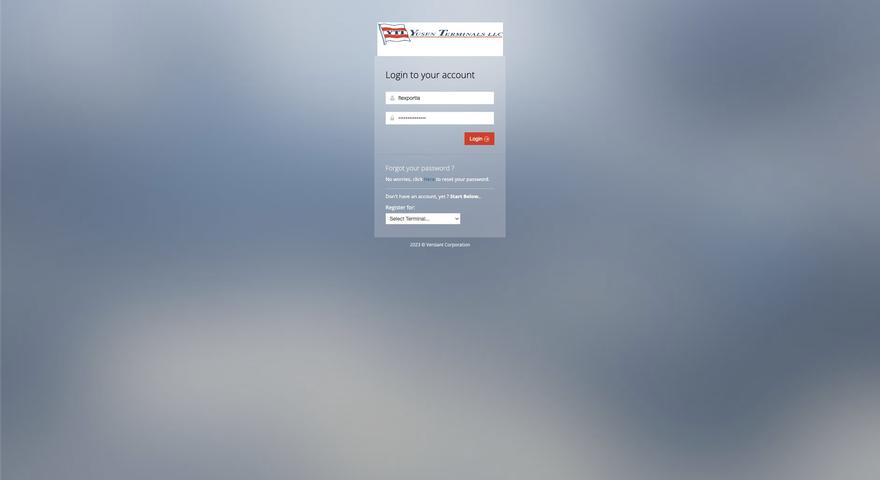 Task type: vqa. For each thing, say whether or not it's contained in the screenshot.
the left make
no



Task type: locate. For each thing, give the bounding box(es) containing it.
forgot your password ? no worries, click here to reset your password.
[[386, 163, 490, 183]]

1 horizontal spatial ?
[[452, 163, 454, 172]]

below.
[[464, 193, 480, 200]]

login to your account
[[386, 68, 475, 81]]

0 horizontal spatial ?
[[447, 193, 449, 200]]

? right yet
[[447, 193, 449, 200]]

Username text field
[[386, 92, 494, 104]]

to
[[410, 68, 419, 81], [436, 176, 441, 183]]

worries,
[[394, 176, 412, 183]]

?
[[452, 163, 454, 172], [447, 193, 449, 200]]

your up click
[[407, 163, 420, 172]]

login
[[386, 68, 408, 81], [470, 136, 484, 142]]

here
[[424, 176, 435, 183]]

2 vertical spatial your
[[455, 176, 465, 183]]

account,
[[418, 193, 438, 200]]

? up reset
[[452, 163, 454, 172]]

to up username text field
[[410, 68, 419, 81]]

1 vertical spatial to
[[436, 176, 441, 183]]

0 vertical spatial ?
[[452, 163, 454, 172]]

login inside button
[[470, 136, 484, 142]]

0 horizontal spatial login
[[386, 68, 408, 81]]

your
[[421, 68, 440, 81], [407, 163, 420, 172], [455, 176, 465, 183]]

2 horizontal spatial your
[[455, 176, 465, 183]]

Password password field
[[386, 112, 494, 125]]

1 horizontal spatial your
[[421, 68, 440, 81]]

your up username text field
[[421, 68, 440, 81]]

click
[[413, 176, 423, 183]]

0 horizontal spatial your
[[407, 163, 420, 172]]

0 vertical spatial to
[[410, 68, 419, 81]]

to right "here" in the left top of the page
[[436, 176, 441, 183]]

1 horizontal spatial login
[[470, 136, 484, 142]]

1 vertical spatial login
[[470, 136, 484, 142]]

account
[[442, 68, 475, 81]]

login for login
[[470, 136, 484, 142]]

password
[[422, 163, 450, 172]]

2023
[[410, 242, 420, 248]]

swapright image
[[484, 137, 489, 142]]

0 vertical spatial login
[[386, 68, 408, 81]]

your right reset
[[455, 176, 465, 183]]

register
[[386, 204, 406, 211]]

1 horizontal spatial to
[[436, 176, 441, 183]]

yet
[[439, 193, 446, 200]]

register for:
[[386, 204, 415, 211]]

don't have an account, yet ? start below. .
[[386, 193, 482, 200]]



Task type: describe. For each thing, give the bounding box(es) containing it.
versiant
[[427, 242, 444, 248]]

reset
[[442, 176, 454, 183]]

0 vertical spatial your
[[421, 68, 440, 81]]

login button
[[465, 132, 495, 145]]

here link
[[424, 176, 435, 183]]

lock image
[[389, 115, 395, 121]]

0 horizontal spatial to
[[410, 68, 419, 81]]

user image
[[389, 95, 395, 101]]

forgot
[[386, 163, 405, 172]]

2023 © versiant corporation
[[410, 242, 470, 248]]

©
[[422, 242, 425, 248]]

corporation
[[445, 242, 470, 248]]

don't
[[386, 193, 398, 200]]

start
[[450, 193, 462, 200]]

for:
[[407, 204, 415, 211]]

no
[[386, 176, 392, 183]]

login for login to your account
[[386, 68, 408, 81]]

1 vertical spatial your
[[407, 163, 420, 172]]

password.
[[467, 176, 490, 183]]

? inside forgot your password ? no worries, click here to reset your password.
[[452, 163, 454, 172]]

.
[[480, 193, 481, 200]]

to inside forgot your password ? no worries, click here to reset your password.
[[436, 176, 441, 183]]

have
[[399, 193, 410, 200]]

an
[[411, 193, 417, 200]]

1 vertical spatial ?
[[447, 193, 449, 200]]



